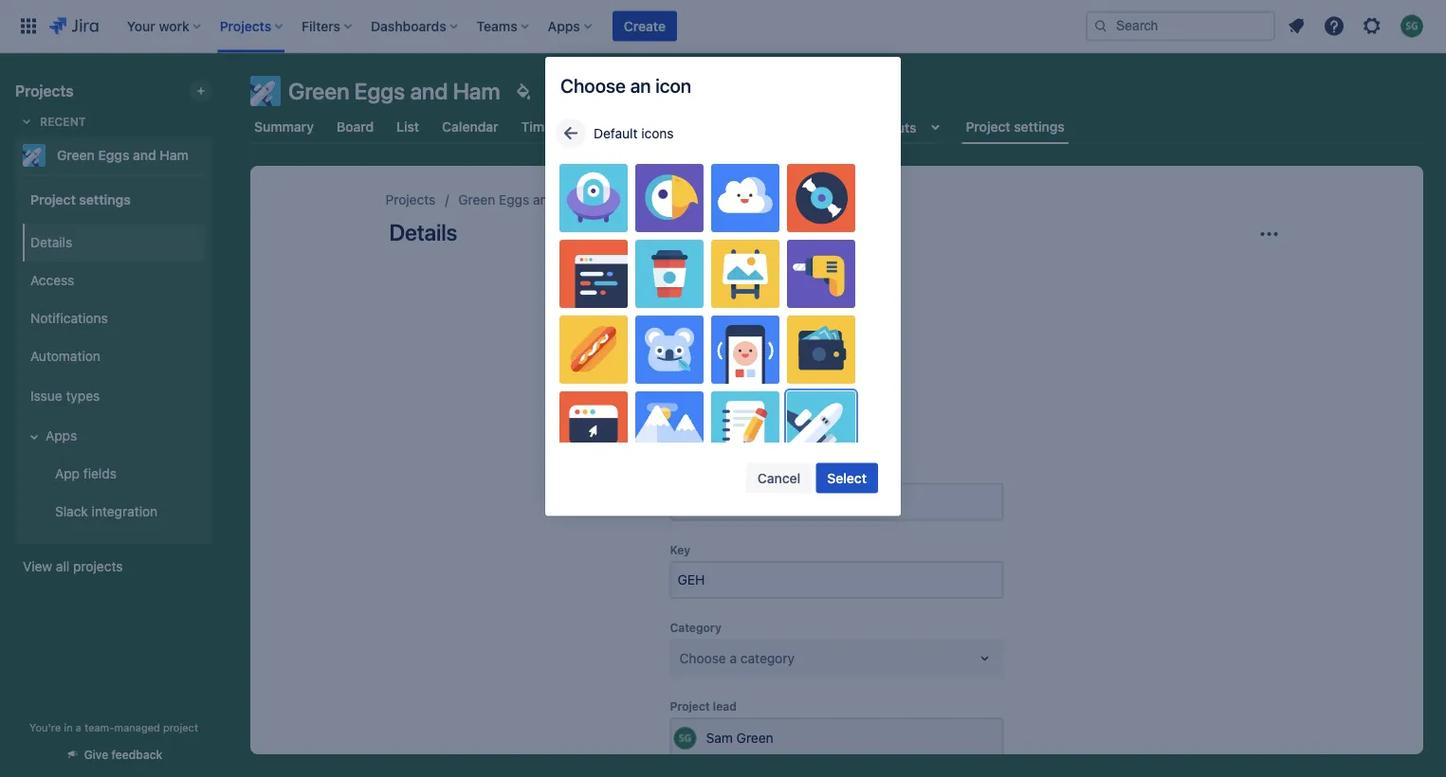Task type: locate. For each thing, give the bounding box(es) containing it.
1 horizontal spatial icon
[[850, 416, 876, 432]]

a left category
[[730, 651, 737, 666]]

eggs up board
[[354, 78, 405, 104]]

project settings inside tab list
[[966, 119, 1065, 135]]

and down timeline link
[[533, 192, 556, 208]]

1 vertical spatial green eggs and ham link
[[458, 189, 588, 212]]

choose
[[561, 74, 626, 97], [680, 651, 726, 666]]

2 group from the top
[[19, 218, 205, 537]]

0 vertical spatial ham
[[453, 78, 500, 104]]

category
[[741, 651, 795, 666]]

0 vertical spatial green eggs and ham link
[[15, 137, 205, 175]]

choose for choose a category
[[680, 651, 726, 666]]

app fields link
[[34, 455, 205, 493]]

0 horizontal spatial choose
[[561, 74, 626, 97]]

details
[[389, 219, 457, 246], [30, 235, 72, 250]]

1 horizontal spatial and
[[410, 78, 448, 104]]

details down projects link
[[389, 219, 457, 246]]

project settings for project settings link
[[611, 192, 707, 208]]

1 vertical spatial green eggs and ham
[[57, 147, 189, 163]]

group
[[19, 175, 205, 543], [19, 218, 205, 537]]

and up details link in the top of the page
[[133, 147, 156, 163]]

green eggs and ham link
[[15, 137, 205, 175], [458, 189, 588, 212]]

0 horizontal spatial settings
[[79, 191, 131, 207]]

0 horizontal spatial icon
[[656, 74, 692, 97]]

give feedback button
[[54, 740, 174, 771]]

icon right 'an'
[[656, 74, 692, 97]]

2 horizontal spatial eggs
[[499, 192, 529, 208]]

1 vertical spatial and
[[133, 147, 156, 163]]

0 vertical spatial eggs
[[354, 78, 405, 104]]

all
[[56, 559, 69, 575]]

key
[[670, 543, 691, 557]]

search image
[[1094, 18, 1109, 34]]

settings inside 'group'
[[79, 191, 131, 207]]

cancel button
[[746, 463, 812, 494]]

issue types
[[30, 389, 100, 404]]

project
[[966, 119, 1011, 135], [30, 191, 76, 207], [611, 192, 654, 208], [670, 700, 710, 713]]

2 horizontal spatial project settings
[[966, 119, 1065, 135]]

and
[[410, 78, 448, 104], [133, 147, 156, 163], [533, 192, 556, 208]]

projects link
[[386, 189, 436, 212]]

select button
[[816, 463, 878, 494]]

0 vertical spatial projects
[[15, 82, 74, 100]]

1 vertical spatial icon
[[850, 416, 876, 432]]

green eggs and ham
[[288, 78, 500, 104], [57, 147, 189, 163], [458, 192, 588, 208]]

1 vertical spatial choose
[[680, 651, 726, 666]]

eggs down timeline link
[[499, 192, 529, 208]]

green eggs and ham down timeline link
[[458, 192, 588, 208]]

settings
[[1014, 119, 1065, 135], [79, 191, 131, 207], [657, 192, 707, 208]]

tab list containing project settings
[[239, 110, 1435, 144]]

team-
[[85, 722, 114, 734]]

slack integration link
[[34, 493, 205, 531]]

an
[[630, 74, 651, 97]]

1 horizontal spatial details
[[389, 219, 457, 246]]

choose left 'an'
[[561, 74, 626, 97]]

choose inside dialog
[[561, 74, 626, 97]]

project settings inside 'group'
[[30, 191, 131, 207]]

recent
[[40, 115, 86, 128]]

fields
[[83, 466, 117, 482]]

select
[[827, 471, 867, 486]]

jira image
[[49, 15, 98, 37], [49, 15, 98, 37]]

forms link
[[593, 110, 640, 144]]

icon right change
[[850, 416, 876, 432]]

1 vertical spatial ham
[[160, 147, 189, 163]]

choose down category
[[680, 651, 726, 666]]

project inside project settings link
[[611, 192, 654, 208]]

0 horizontal spatial green eggs and ham link
[[15, 137, 205, 175]]

0 horizontal spatial ham
[[160, 147, 189, 163]]

details up access
[[30, 235, 72, 250]]

sam green
[[706, 731, 774, 747]]

project settings
[[966, 119, 1065, 135], [30, 191, 131, 207], [611, 192, 707, 208]]

1 vertical spatial a
[[76, 722, 82, 734]]

project inside tab list
[[966, 119, 1011, 135]]

change icon button
[[787, 409, 888, 439]]

2 horizontal spatial settings
[[1014, 119, 1065, 135]]

eggs
[[354, 78, 405, 104], [98, 147, 129, 163], [499, 192, 529, 208]]

ham
[[453, 78, 500, 104], [160, 147, 189, 163], [559, 192, 588, 208]]

icon inside button
[[850, 416, 876, 432]]

project settings for 'group' containing project settings
[[30, 191, 131, 207]]

green eggs and ham down recent
[[57, 147, 189, 163]]

calendar link
[[438, 110, 502, 144]]

2 horizontal spatial and
[[533, 192, 556, 208]]

tab list
[[239, 110, 1435, 144]]

collapse recent projects image
[[15, 110, 38, 133]]

0 horizontal spatial projects
[[15, 82, 74, 100]]

group containing project settings
[[19, 175, 205, 543]]

projects up collapse recent projects 'image'
[[15, 82, 74, 100]]

and up list
[[410, 78, 448, 104]]

2 vertical spatial ham
[[559, 192, 588, 208]]

green eggs and ham link down recent
[[15, 137, 205, 175]]

projects down list link
[[386, 192, 436, 208]]

1 horizontal spatial a
[[730, 651, 737, 666]]

calendar
[[442, 119, 499, 135]]

sam
[[706, 731, 733, 747]]

0 horizontal spatial details
[[30, 235, 72, 250]]

0 vertical spatial choose
[[561, 74, 626, 97]]

settings for 'group' containing project settings
[[79, 191, 131, 207]]

timeline link
[[518, 110, 578, 144]]

1 horizontal spatial project settings
[[611, 192, 707, 208]]

icon
[[656, 74, 692, 97], [850, 416, 876, 432]]

1 horizontal spatial settings
[[657, 192, 707, 208]]

pages
[[659, 119, 698, 135]]

eggs up details link in the top of the page
[[98, 147, 129, 163]]

0 vertical spatial and
[[410, 78, 448, 104]]

Search field
[[1086, 11, 1276, 41]]

projects
[[15, 82, 74, 100], [386, 192, 436, 208]]

icons
[[641, 125, 674, 141]]

view all projects link
[[15, 550, 212, 584]]

a right in
[[76, 722, 82, 734]]

select a default avatar option group
[[556, 156, 891, 467]]

0 horizontal spatial project settings
[[30, 191, 131, 207]]

2 horizontal spatial ham
[[559, 192, 588, 208]]

slack integration
[[55, 504, 158, 520]]

lead
[[713, 700, 737, 713]]

1 horizontal spatial projects
[[386, 192, 436, 208]]

0 vertical spatial icon
[[656, 74, 692, 97]]

green up summary
[[288, 78, 350, 104]]

1 vertical spatial eggs
[[98, 147, 129, 163]]

a
[[730, 651, 737, 666], [76, 722, 82, 734]]

green eggs and ham link down timeline link
[[458, 189, 588, 212]]

board
[[337, 119, 374, 135]]

change icon
[[798, 416, 876, 432]]

1 group from the top
[[19, 175, 205, 543]]

green
[[288, 78, 350, 104], [57, 147, 95, 163], [458, 192, 495, 208], [737, 731, 774, 747]]

apps button
[[23, 417, 205, 455]]

primary element
[[11, 0, 1086, 53]]

green eggs and ham up list
[[288, 78, 500, 104]]

1 horizontal spatial choose
[[680, 651, 726, 666]]

0 vertical spatial green eggs and ham
[[288, 78, 500, 104]]

choose a category
[[680, 651, 795, 666]]



Task type: describe. For each thing, give the bounding box(es) containing it.
expand image
[[23, 426, 46, 449]]

1 horizontal spatial ham
[[453, 78, 500, 104]]

automation
[[30, 349, 100, 364]]

in
[[64, 722, 73, 734]]

0 horizontal spatial a
[[76, 722, 82, 734]]

green down recent
[[57, 147, 95, 163]]

project avatar image
[[776, 272, 898, 394]]

choose an icon dialog
[[545, 57, 901, 517]]

types
[[66, 389, 100, 404]]

managed
[[114, 722, 160, 734]]

green right sam
[[737, 731, 774, 747]]

notifications
[[30, 311, 108, 326]]

list
[[397, 119, 419, 135]]

app
[[55, 466, 80, 482]]

pages link
[[656, 110, 701, 144]]

choose an icon
[[561, 74, 692, 97]]

you're
[[29, 722, 61, 734]]

view
[[23, 559, 52, 575]]

access
[[30, 273, 74, 288]]

automation link
[[23, 338, 205, 376]]

project lead
[[670, 700, 737, 713]]

icon inside dialog
[[656, 74, 692, 97]]

summary link
[[250, 110, 318, 144]]

summary
[[254, 119, 314, 135]]

go back image
[[560, 122, 582, 145]]

issue types link
[[23, 376, 205, 417]]

1 horizontal spatial green eggs and ham link
[[458, 189, 588, 212]]

projects
[[73, 559, 123, 575]]

give
[[84, 749, 108, 762]]

details link
[[23, 224, 205, 262]]

open image
[[974, 647, 996, 670]]

sam green image
[[674, 727, 697, 750]]

cancel
[[758, 471, 801, 486]]

apps
[[46, 428, 77, 444]]

settings inside tab list
[[1014, 119, 1065, 135]]

group containing details
[[19, 218, 205, 537]]

create
[[624, 18, 666, 34]]

app fields
[[55, 466, 117, 482]]

0 vertical spatial a
[[730, 651, 737, 666]]

create button
[[613, 11, 677, 41]]

access link
[[23, 262, 205, 300]]

0 horizontal spatial and
[[133, 147, 156, 163]]

project inside 'group'
[[30, 191, 76, 207]]

green right projects link
[[458, 192, 495, 208]]

change
[[798, 416, 846, 432]]

2 vertical spatial eggs
[[499, 192, 529, 208]]

project
[[163, 722, 198, 734]]

forms
[[597, 119, 637, 135]]

list link
[[393, 110, 423, 144]]

default
[[594, 125, 638, 141]]

give feedback
[[84, 749, 162, 762]]

notifications link
[[23, 300, 205, 338]]

2 vertical spatial and
[[533, 192, 556, 208]]

choose for choose an icon
[[561, 74, 626, 97]]

you're in a team-managed project
[[29, 722, 198, 734]]

project settings link
[[611, 189, 707, 212]]

settings for project settings link
[[657, 192, 707, 208]]

integration
[[92, 504, 158, 520]]

view all projects
[[23, 559, 123, 575]]

issue
[[30, 389, 62, 404]]

default icons
[[594, 125, 674, 141]]

2 vertical spatial green eggs and ham
[[458, 192, 588, 208]]

Name field
[[672, 485, 1002, 519]]

create banner
[[0, 0, 1446, 53]]

feedback
[[111, 749, 162, 762]]

category
[[670, 622, 722, 635]]

slack
[[55, 504, 88, 520]]

timeline
[[521, 119, 574, 135]]

1 horizontal spatial eggs
[[354, 78, 405, 104]]

Key field
[[672, 563, 1002, 598]]

1 vertical spatial projects
[[386, 192, 436, 208]]

board link
[[333, 110, 378, 144]]

0 horizontal spatial eggs
[[98, 147, 129, 163]]



Task type: vqa. For each thing, say whether or not it's contained in the screenshot.
MAPS
no



